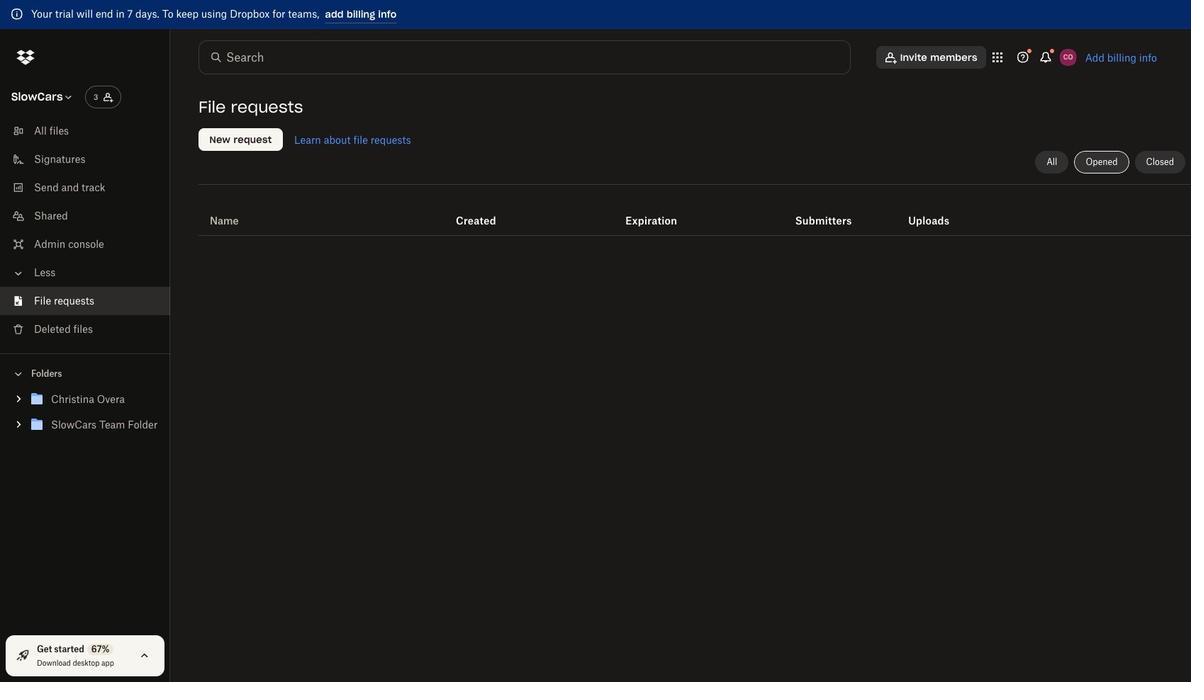 Task type: describe. For each thing, give the bounding box(es) containing it.
less image
[[11, 267, 26, 281]]

2 column header from the left
[[795, 196, 852, 230]]

1 column header from the left
[[626, 196, 711, 230]]

dropbox image
[[11, 43, 40, 72]]



Task type: locate. For each thing, give the bounding box(es) containing it.
0 horizontal spatial column header
[[626, 196, 711, 230]]

1 horizontal spatial column header
[[795, 196, 852, 230]]

column header
[[626, 196, 711, 230], [795, 196, 852, 230], [908, 196, 965, 230]]

alert
[[0, 0, 1191, 29]]

group
[[0, 384, 170, 449]]

list
[[0, 108, 170, 354]]

row
[[199, 190, 1191, 236]]

2 horizontal spatial column header
[[908, 196, 965, 230]]

list item
[[0, 287, 170, 315]]

3 column header from the left
[[908, 196, 965, 230]]

Search in folder "Dropbox" text field
[[226, 49, 821, 66]]



Task type: vqa. For each thing, say whether or not it's contained in the screenshot.
group
yes



